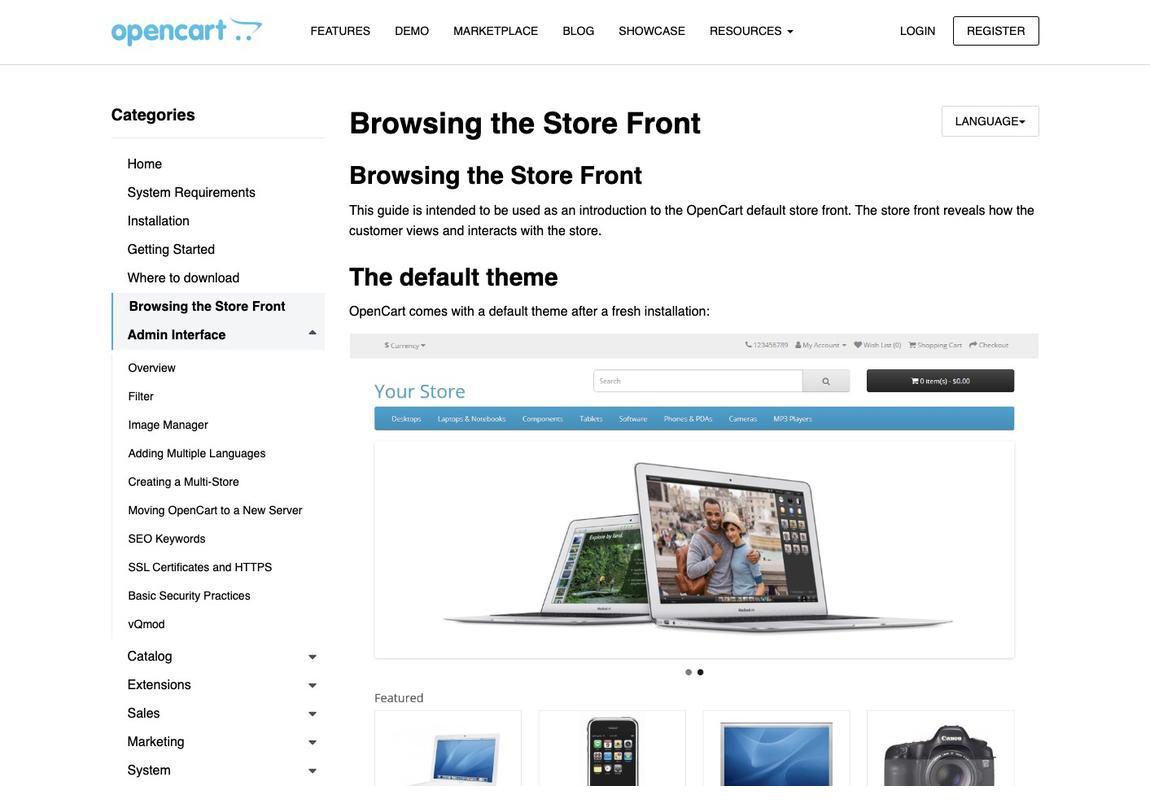 Task type: vqa. For each thing, say whether or not it's contained in the screenshot.
bottom "a"
no



Task type: describe. For each thing, give the bounding box(es) containing it.
seo keywords
[[128, 533, 206, 546]]

browsing the store front link
[[111, 293, 325, 322]]

reveals
[[944, 203, 986, 218]]

and inside this guide is intended to be used as an introduction to the opencart default store front. the store front reveals how the customer views and interacts with the store.
[[443, 224, 464, 239]]

getting started link
[[111, 236, 325, 265]]

a left the new
[[233, 504, 240, 517]]

overview
[[128, 362, 176, 375]]

where to download
[[127, 271, 240, 286]]

seo
[[128, 533, 152, 546]]

to right introduction
[[651, 203, 661, 218]]

image manager link
[[112, 411, 325, 440]]

used
[[512, 203, 541, 218]]

where to download link
[[111, 265, 325, 293]]

and inside ssl certificates and https link
[[213, 561, 232, 574]]

certificates
[[153, 561, 210, 574]]

1 horizontal spatial opencart
[[349, 305, 406, 319]]

1 store from the left
[[790, 203, 819, 218]]

image manager
[[128, 419, 208, 432]]

2 vertical spatial browsing the store front
[[129, 300, 285, 314]]

system for system
[[127, 764, 171, 778]]

new
[[243, 504, 266, 517]]

admin
[[127, 328, 168, 343]]

download
[[184, 271, 240, 286]]

system requirements link
[[111, 179, 325, 208]]

store.
[[569, 224, 602, 239]]

register
[[967, 24, 1026, 37]]

login link
[[887, 16, 950, 46]]

filter link
[[112, 383, 325, 411]]

customer
[[349, 224, 403, 239]]

fresh
[[612, 305, 641, 319]]

keywords
[[155, 533, 206, 546]]

showcase link
[[607, 17, 698, 46]]

1 vertical spatial front
[[580, 161, 642, 190]]

showcase
[[619, 24, 686, 37]]

features link
[[298, 17, 383, 46]]

2 vertical spatial opencart
[[168, 504, 218, 517]]

front office image
[[349, 333, 1039, 787]]

2 store from the left
[[881, 203, 910, 218]]

moving opencart to a new server
[[128, 504, 302, 517]]

how
[[989, 203, 1013, 218]]

seo keywords link
[[112, 525, 325, 554]]

marketplace
[[454, 24, 539, 37]]

the inside this guide is intended to be used as an introduction to the opencart default store front. the store front reveals how the customer views and interacts with the store.
[[855, 203, 878, 218]]

marketing link
[[111, 729, 325, 757]]

getting
[[127, 243, 169, 257]]

2 vertical spatial front
[[252, 300, 285, 314]]

adding
[[128, 447, 164, 460]]

the default theme
[[349, 263, 558, 291]]

features
[[311, 24, 371, 37]]

installation link
[[111, 208, 325, 236]]

vqmod
[[128, 618, 165, 631]]

creating a multi-store link
[[112, 468, 325, 497]]

catalog
[[127, 650, 172, 664]]

to left the new
[[221, 504, 230, 517]]

home
[[127, 157, 162, 172]]

moving
[[128, 504, 165, 517]]

overview link
[[112, 354, 325, 383]]

a left multi-
[[174, 476, 181, 489]]

a down the default theme
[[478, 305, 485, 319]]

to left be
[[480, 203, 491, 218]]

intended
[[426, 203, 476, 218]]

after
[[572, 305, 598, 319]]

is
[[413, 203, 422, 218]]

comes
[[409, 305, 448, 319]]

views
[[407, 224, 439, 239]]

2 vertical spatial default
[[489, 305, 528, 319]]

extensions link
[[111, 672, 325, 700]]

https
[[235, 561, 272, 574]]

language button
[[942, 106, 1039, 137]]

with inside this guide is intended to be used as an introduction to the opencart default store front. the store front reveals how the customer views and interacts with the store.
[[521, 224, 544, 239]]

the inside browsing the store front link
[[192, 300, 212, 314]]

installation
[[127, 214, 190, 229]]

interface
[[172, 328, 226, 343]]

1 vertical spatial browsing
[[349, 161, 461, 190]]

admin interface link
[[111, 322, 325, 350]]

0 vertical spatial browsing
[[349, 107, 483, 140]]

manager
[[163, 419, 208, 432]]

this
[[349, 203, 374, 218]]

basic
[[128, 590, 156, 603]]

multi-
[[184, 476, 212, 489]]

creating a multi-store
[[128, 476, 239, 489]]

getting started
[[127, 243, 215, 257]]

system for system requirements
[[127, 186, 171, 200]]

opencart - open source shopping cart solution image
[[111, 17, 262, 46]]

where
[[127, 271, 166, 286]]

1 vertical spatial theme
[[532, 305, 568, 319]]

0 vertical spatial browsing the store front
[[349, 107, 701, 140]]

resources
[[710, 24, 785, 37]]

introduction
[[580, 203, 647, 218]]

1 vertical spatial default
[[400, 263, 480, 291]]

front
[[914, 203, 940, 218]]

ssl certificates and https link
[[112, 554, 325, 582]]



Task type: locate. For each thing, give the bounding box(es) containing it.
0 horizontal spatial opencart
[[168, 504, 218, 517]]

sales link
[[111, 700, 325, 729]]

an
[[562, 203, 576, 218]]

system
[[127, 186, 171, 200], [127, 764, 171, 778]]

store left front
[[881, 203, 910, 218]]

and
[[443, 224, 464, 239], [213, 561, 232, 574]]

basic security practices link
[[112, 582, 325, 611]]

this guide is intended to be used as an introduction to the opencart default store front. the store front reveals how the customer views and interacts with the store.
[[349, 203, 1035, 239]]

1 vertical spatial with
[[451, 305, 475, 319]]

0 vertical spatial and
[[443, 224, 464, 239]]

and down 'intended'
[[443, 224, 464, 239]]

catalog link
[[111, 643, 325, 672]]

ssl certificates and https
[[128, 561, 272, 574]]

opencart inside this guide is intended to be used as an introduction to the opencart default store front. the store front reveals how the customer views and interacts with the store.
[[687, 203, 743, 218]]

blog
[[563, 24, 595, 37]]

marketing
[[127, 735, 185, 750]]

opencart comes with a default theme after a fresh installation:
[[349, 305, 710, 319]]

moving opencart to a new server link
[[112, 497, 325, 525]]

store
[[790, 203, 819, 218], [881, 203, 910, 218]]

ssl
[[128, 561, 150, 574]]

0 vertical spatial default
[[747, 203, 786, 218]]

opencart
[[687, 203, 743, 218], [349, 305, 406, 319], [168, 504, 218, 517]]

default
[[747, 203, 786, 218], [400, 263, 480, 291], [489, 305, 528, 319]]

1 vertical spatial opencart
[[349, 305, 406, 319]]

installation:
[[645, 305, 710, 319]]

admin interface
[[127, 328, 226, 343]]

be
[[494, 203, 509, 218]]

filter
[[128, 390, 154, 403]]

with
[[521, 224, 544, 239], [451, 305, 475, 319]]

requirements
[[174, 186, 256, 200]]

front.
[[822, 203, 852, 218]]

adding multiple languages
[[128, 447, 266, 460]]

1 vertical spatial browsing the store front
[[349, 161, 642, 190]]

sales
[[127, 707, 160, 721]]

system requirements
[[127, 186, 256, 200]]

marketplace link
[[441, 17, 551, 46]]

2 system from the top
[[127, 764, 171, 778]]

0 horizontal spatial store
[[790, 203, 819, 218]]

demo
[[395, 24, 429, 37]]

0 vertical spatial the
[[855, 203, 878, 218]]

extensions
[[127, 678, 191, 693]]

with down used
[[521, 224, 544, 239]]

2 horizontal spatial default
[[747, 203, 786, 218]]

guide
[[378, 203, 409, 218]]

language
[[956, 115, 1019, 128]]

2 horizontal spatial opencart
[[687, 203, 743, 218]]

the
[[491, 107, 535, 140], [467, 161, 504, 190], [665, 203, 683, 218], [1017, 203, 1035, 218], [548, 224, 566, 239], [192, 300, 212, 314]]

1 vertical spatial and
[[213, 561, 232, 574]]

default inside this guide is intended to be used as an introduction to the opencart default store front. the store front reveals how the customer views and interacts with the store.
[[747, 203, 786, 218]]

system down marketing
[[127, 764, 171, 778]]

system link
[[111, 757, 325, 786]]

adding multiple languages link
[[112, 440, 325, 468]]

image
[[128, 419, 160, 432]]

demo link
[[383, 17, 441, 46]]

1 horizontal spatial default
[[489, 305, 528, 319]]

0 vertical spatial opencart
[[687, 203, 743, 218]]

browsing the store front
[[349, 107, 701, 140], [349, 161, 642, 190], [129, 300, 285, 314]]

0 vertical spatial with
[[521, 224, 544, 239]]

1 horizontal spatial and
[[443, 224, 464, 239]]

multiple
[[167, 447, 206, 460]]

interacts
[[468, 224, 517, 239]]

1 horizontal spatial with
[[521, 224, 544, 239]]

default up "comes"
[[400, 263, 480, 291]]

login
[[900, 24, 936, 37]]

vqmod link
[[112, 611, 325, 639]]

to right the 'where'
[[169, 271, 180, 286]]

with right "comes"
[[451, 305, 475, 319]]

0 horizontal spatial default
[[400, 263, 480, 291]]

0 vertical spatial system
[[127, 186, 171, 200]]

started
[[173, 243, 215, 257]]

theme
[[486, 263, 558, 291], [532, 305, 568, 319]]

categories
[[111, 106, 195, 125]]

resources link
[[698, 17, 806, 46]]

as
[[544, 203, 558, 218]]

the down customer
[[349, 263, 393, 291]]

0 vertical spatial front
[[626, 107, 701, 140]]

practices
[[204, 590, 251, 603]]

1 horizontal spatial the
[[855, 203, 878, 218]]

languages
[[209, 447, 266, 460]]

home link
[[111, 151, 325, 179]]

basic security practices
[[128, 590, 251, 603]]

register link
[[953, 16, 1039, 46]]

0 horizontal spatial the
[[349, 263, 393, 291]]

0 vertical spatial theme
[[486, 263, 558, 291]]

default down the default theme
[[489, 305, 528, 319]]

1 system from the top
[[127, 186, 171, 200]]

1 vertical spatial system
[[127, 764, 171, 778]]

theme left after
[[532, 305, 568, 319]]

system down the home
[[127, 186, 171, 200]]

0 horizontal spatial with
[[451, 305, 475, 319]]

security
[[159, 590, 200, 603]]

1 vertical spatial the
[[349, 263, 393, 291]]

theme up opencart comes with a default theme after a fresh installation: at the top of the page
[[486, 263, 558, 291]]

creating
[[128, 476, 171, 489]]

a
[[478, 305, 485, 319], [601, 305, 609, 319], [174, 476, 181, 489], [233, 504, 240, 517]]

store
[[543, 107, 618, 140], [511, 161, 573, 190], [215, 300, 249, 314], [212, 476, 239, 489]]

1 horizontal spatial store
[[881, 203, 910, 218]]

0 horizontal spatial and
[[213, 561, 232, 574]]

and down seo keywords link
[[213, 561, 232, 574]]

2 vertical spatial browsing
[[129, 300, 188, 314]]

front
[[626, 107, 701, 140], [580, 161, 642, 190], [252, 300, 285, 314]]

the right front.
[[855, 203, 878, 218]]

browsing
[[349, 107, 483, 140], [349, 161, 461, 190], [129, 300, 188, 314]]

a right after
[[601, 305, 609, 319]]

server
[[269, 504, 302, 517]]

store left front.
[[790, 203, 819, 218]]

default left front.
[[747, 203, 786, 218]]



